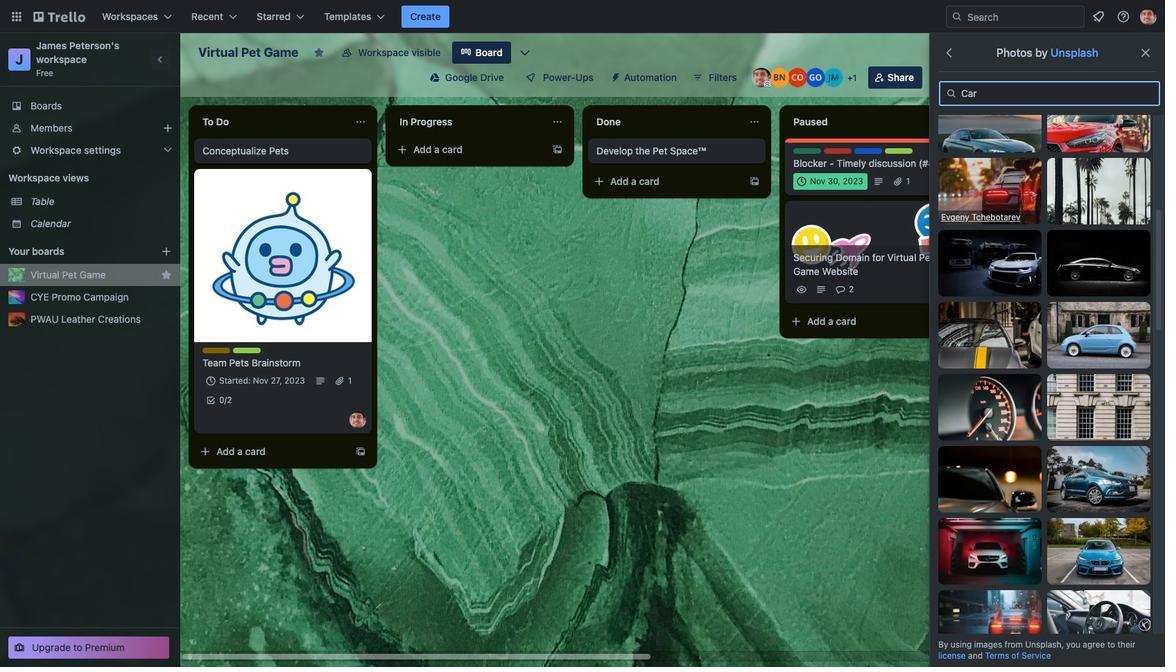 Task type: describe. For each thing, give the bounding box(es) containing it.
customize views image
[[518, 46, 532, 60]]

back to home image
[[33, 6, 85, 28]]

primary element
[[0, 0, 1165, 33]]

Search field
[[963, 7, 1084, 26]]

sm image
[[605, 67, 624, 86]]

1 vertical spatial james peterson (jamespeterson93) image
[[350, 412, 366, 429]]

Board name text field
[[191, 42, 305, 64]]

james peterson (jamespeterson93) image
[[752, 68, 771, 87]]

your boards with 3 items element
[[8, 243, 140, 260]]

color: bold lime, title: none image
[[885, 148, 913, 154]]

christina overa (christinaovera) image
[[788, 68, 807, 87]]

color: red, title: "blocker" element
[[824, 148, 852, 154]]

workspace navigation collapse icon image
[[151, 50, 171, 69]]

0 horizontal spatial create from template… image
[[552, 144, 563, 155]]

color: yellow, title: none image
[[203, 348, 230, 354]]

0 notifications image
[[1090, 8, 1107, 25]]

search image
[[952, 11, 963, 22]]

gary orlando (garyorlando) image
[[806, 68, 825, 87]]

star or unstar board image
[[314, 47, 325, 58]]

open information menu image
[[1117, 10, 1131, 24]]



Task type: locate. For each thing, give the bounding box(es) containing it.
james peterson (jamespeterson93) image
[[1140, 8, 1157, 25], [350, 412, 366, 429]]

color: green, title: "goal" element
[[793, 148, 821, 154]]

Photos text field
[[939, 81, 1160, 106]]

None text field
[[391, 111, 547, 133], [785, 111, 940, 133], [391, 111, 547, 133], [785, 111, 940, 133]]

google drive icon image
[[430, 73, 440, 83]]

0 vertical spatial create from template… image
[[552, 144, 563, 155]]

james peterson (jamespeterson93) image right open information menu image
[[1140, 8, 1157, 25]]

this member is an admin of this board. image
[[764, 81, 770, 87]]

1 horizontal spatial create from template… image
[[749, 176, 760, 187]]

ben nelson (bennelson96) image
[[770, 68, 789, 87]]

1 vertical spatial create from template… image
[[749, 176, 760, 187]]

None checkbox
[[793, 173, 867, 190]]

create from template… image
[[552, 144, 563, 155], [749, 176, 760, 187]]

sm image
[[945, 87, 959, 101]]

0 horizontal spatial james peterson (jamespeterson93) image
[[350, 412, 366, 429]]

0 vertical spatial james peterson (jamespeterson93) image
[[1140, 8, 1157, 25]]

color: bold lime, title: "team task" element
[[233, 348, 261, 354]]

james peterson (jamespeterson93) image up create from template… icon
[[350, 412, 366, 429]]

create from template… image
[[355, 447, 366, 458]]

color: blue, title: "fyi" element
[[854, 148, 882, 154]]

starred icon image
[[161, 270, 172, 281]]

None text field
[[194, 111, 350, 133], [588, 111, 744, 133], [194, 111, 350, 133], [588, 111, 744, 133]]

jeremy miller (jeremymiller198) image
[[824, 68, 843, 87]]

1 horizontal spatial james peterson (jamespeterson93) image
[[1140, 8, 1157, 25]]

add board image
[[161, 246, 172, 257]]



Task type: vqa. For each thing, say whether or not it's contained in the screenshot.
James Peterson (jamespeterson93) image to the right
yes



